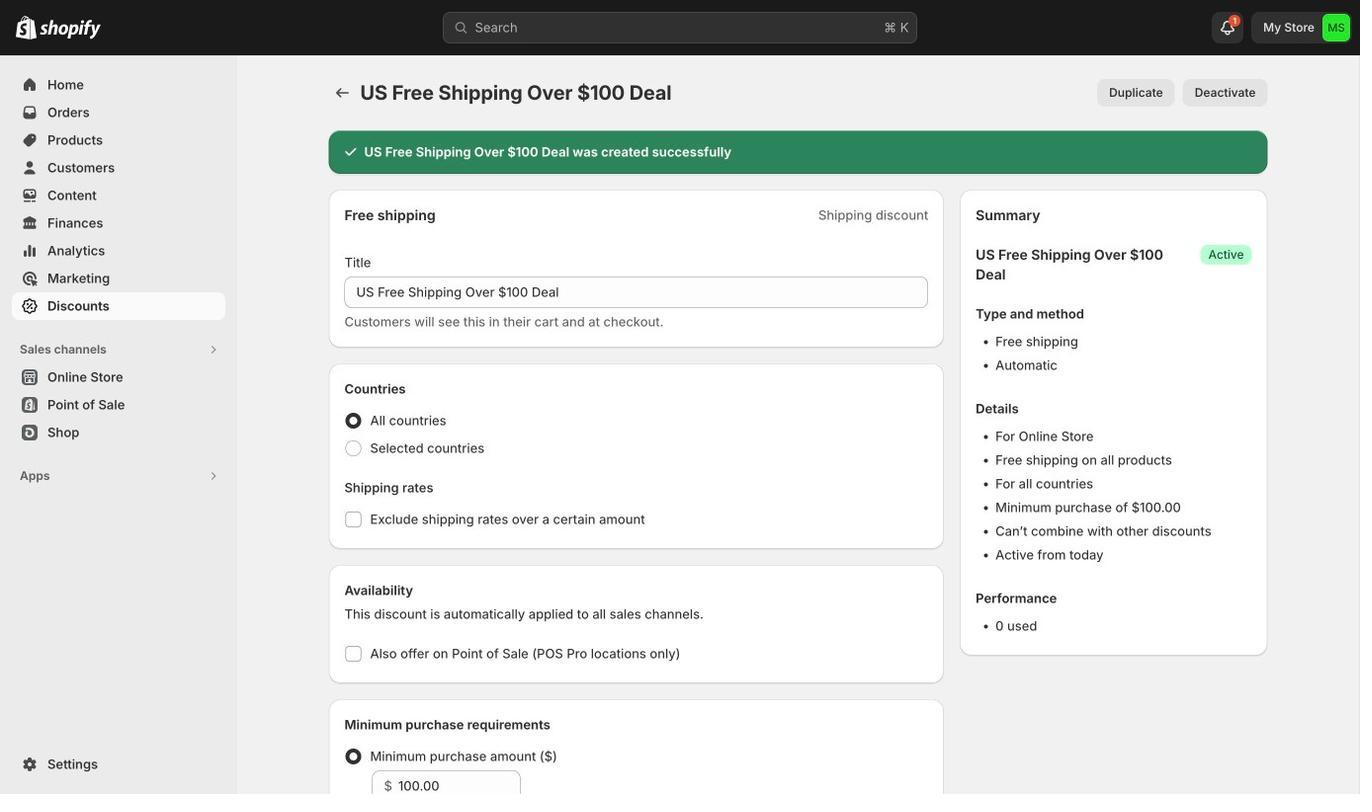 Task type: describe. For each thing, give the bounding box(es) containing it.
0 horizontal spatial shopify image
[[16, 16, 37, 39]]



Task type: vqa. For each thing, say whether or not it's contained in the screenshot.
ONLINE STORE Button
no



Task type: locate. For each thing, give the bounding box(es) containing it.
my store image
[[1322, 14, 1350, 42]]

None text field
[[344, 277, 928, 308]]

shopify image
[[16, 16, 37, 39], [40, 20, 101, 39]]

1 horizontal spatial shopify image
[[40, 20, 101, 39]]

0.00 text field
[[398, 771, 520, 795]]



